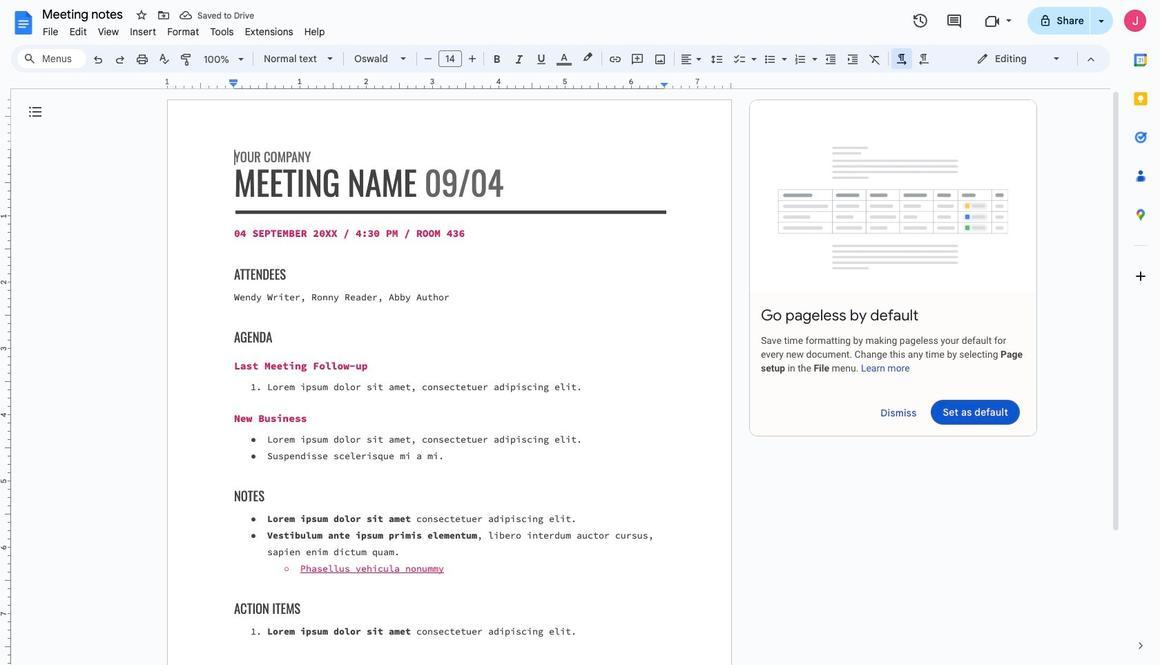 Task type: vqa. For each thing, say whether or not it's contained in the screenshot.
Simple Light
no



Task type: locate. For each thing, give the bounding box(es) containing it.
menu item
[[37, 23, 64, 40], [64, 23, 92, 40], [92, 23, 125, 40], [125, 23, 162, 40], [162, 23, 205, 40], [205, 23, 239, 40], [239, 23, 299, 40], [299, 23, 331, 40]]

spelling and grammar check (⌘+option+x) image
[[157, 52, 171, 66]]

bold (⌘b) image
[[490, 52, 504, 66]]

3 menu item from the left
[[92, 23, 125, 40]]

Menus field
[[17, 49, 86, 68]]

insert image image
[[652, 49, 668, 68]]

numbered list menu image
[[809, 50, 818, 55]]

menu bar inside the 'menu bar' banner
[[37, 18, 331, 41]]

decrease font size (⌘+shift+comma) image
[[421, 52, 435, 66]]

increase indent (⌘+right bracket) image
[[846, 52, 860, 66]]

Zoom text field
[[200, 50, 233, 69]]

docs home image
[[11, 10, 36, 35]]

list
[[749, 99, 1037, 436]]

tab list
[[1122, 41, 1160, 626]]

styles list. normal text selected. option
[[264, 49, 319, 68]]

checklist (⌘+shift+9) image
[[733, 52, 747, 66]]

2 menu item from the left
[[64, 23, 92, 40]]

decrease indent (⌘+left bracket) image
[[824, 52, 838, 66]]

bulleted list (⌘+shift+8) image
[[763, 52, 777, 66]]

show document outline image
[[27, 104, 44, 120]]

hide the menus (ctrl+shift+f) image
[[1084, 52, 1098, 66]]

set text direction to right-to-left. image
[[917, 52, 931, 66]]

dialog
[[749, 99, 1037, 436]]

main toolbar
[[86, 48, 935, 70]]

document with wide table extending beyond text width image
[[750, 100, 1037, 291]]

left margin image
[[168, 78, 238, 88]]

increase font size (⌘+shift+period) image
[[465, 52, 479, 66]]

show all comments 0 new comments image
[[946, 13, 963, 29]]

option
[[354, 49, 392, 68]]

Font size text field
[[439, 50, 461, 67]]

print (⌘p) image
[[135, 52, 149, 66]]

8 menu item from the left
[[299, 23, 331, 40]]

quick sharing actions image
[[1099, 20, 1104, 41]]

menu bar banner
[[0, 0, 1160, 665]]

line & paragraph spacing image
[[709, 49, 725, 68]]

7 menu item from the left
[[239, 23, 299, 40]]

star image
[[135, 8, 148, 22]]

redo (⌘y) image
[[113, 52, 127, 66]]

Rename text field
[[37, 6, 131, 22]]

menu bar
[[37, 18, 331, 41]]

add comment (⌘+option+m) image
[[631, 52, 644, 66]]

application
[[0, 0, 1160, 665]]

share. private to only me. image
[[1039, 14, 1051, 27]]

checklist menu image
[[748, 50, 757, 55]]

italic (⌘i) image
[[512, 52, 526, 66]]



Task type: describe. For each thing, give the bounding box(es) containing it.
1 menu item from the left
[[37, 23, 64, 40]]

set text direction to left-to-right. image
[[895, 52, 909, 66]]

move image
[[157, 8, 171, 22]]

bulleted list menu image
[[778, 50, 787, 55]]

Font size field
[[439, 50, 468, 68]]

5 menu item from the left
[[162, 23, 205, 40]]

underline (⌘u) image
[[535, 52, 548, 66]]

highlight color image
[[580, 49, 595, 66]]

undo (⌘z) image
[[91, 52, 105, 66]]

clear formatting (⌘backslash) image
[[868, 52, 882, 66]]

insert link (⌘k) image
[[608, 52, 622, 66]]

text color image
[[557, 49, 572, 66]]

Star checkbox
[[132, 6, 151, 25]]

tab list inside the 'menu bar' banner
[[1122, 41, 1160, 626]]

paint format image
[[180, 52, 193, 66]]

mode and view toolbar
[[966, 45, 1102, 73]]

Zoom field
[[198, 49, 250, 70]]

6 menu item from the left
[[205, 23, 239, 40]]

last edit was seconds ago image
[[912, 12, 929, 29]]

4 menu item from the left
[[125, 23, 162, 40]]

numbered list (⌘+shift+7) image
[[794, 52, 807, 66]]

top margin image
[[0, 100, 10, 153]]

right margin image
[[661, 78, 731, 88]]



